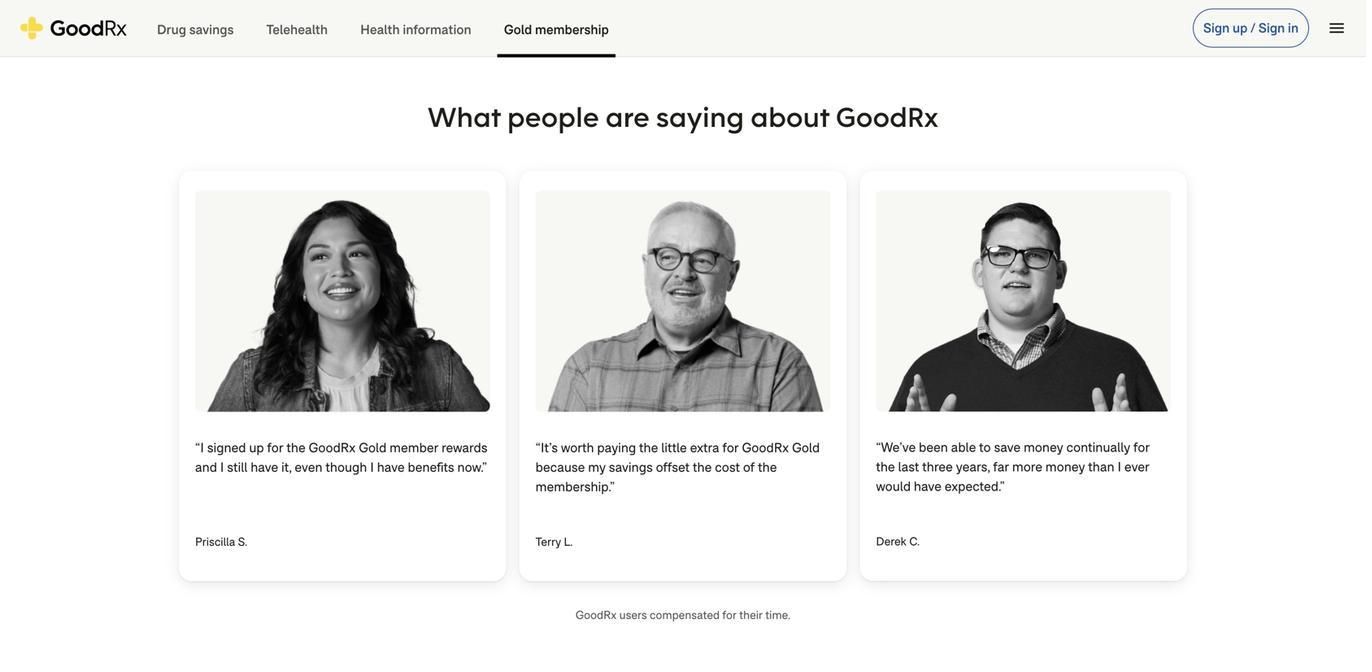 Task type: vqa. For each thing, say whether or not it's contained in the screenshot.
Health
yes



Task type: describe. For each thing, give the bounding box(es) containing it.
the down extra
[[693, 459, 712, 476]]

for inside the "we've been able to save money continually for the last three years, far more money than i ever would have expected."
[[1134, 439, 1150, 456]]

users
[[620, 608, 647, 623]]

worth
[[561, 439, 594, 456]]

up inside sign up / sign in button
[[1233, 20, 1248, 37]]

people
[[507, 99, 599, 135]]

the right of
[[758, 459, 777, 476]]

benefits
[[408, 459, 455, 476]]

gold inside "it's worth paying the little extra for goodrx gold because my savings offset the cost of the membership."
[[792, 439, 820, 456]]

goodrx inside the "i signed up for the goodrx gold member rewards and i still have it, even though i have benefits now."
[[309, 439, 356, 456]]

because
[[536, 459, 585, 476]]

"we've been able to save money continually for the last three years, far more money than i ever would have expected."
[[876, 439, 1150, 495]]

savings inside "it's worth paying the little extra for goodrx gold because my savings offset the cost of the membership."
[[609, 459, 653, 476]]

are
[[606, 99, 650, 135]]

gold inside the "i signed up for the goodrx gold member rewards and i still have it, even though i have benefits now."
[[359, 439, 387, 456]]

the inside the "we've been able to save money continually for the last three years, far more money than i ever would have expected."
[[876, 458, 895, 476]]

paying
[[597, 439, 636, 456]]

for inside the "i signed up for the goodrx gold member rewards and i still have it, even though i have benefits now."
[[267, 439, 284, 456]]

sign up / sign in
[[1204, 20, 1299, 37]]

0 horizontal spatial have
[[251, 459, 278, 476]]

about
[[751, 99, 830, 135]]

their
[[740, 608, 763, 623]]

1 horizontal spatial gold
[[504, 21, 532, 38]]

still
[[227, 459, 248, 476]]

of
[[743, 459, 755, 476]]

i for "we've been able to save money continually for the last three years, far more money than i ever would have expected."
[[1118, 458, 1122, 476]]

to
[[980, 439, 991, 456]]

2 sign from the left
[[1259, 20, 1286, 37]]

though
[[326, 459, 367, 476]]

sign up / sign in button
[[1193, 9, 1310, 48]]

extra
[[690, 439, 720, 456]]

continually
[[1067, 439, 1131, 456]]

c.
[[910, 534, 920, 549]]

derek c.
[[876, 534, 920, 549]]

derek
[[876, 534, 907, 549]]

terry l.
[[536, 535, 573, 550]]

and
[[195, 459, 217, 476]]

what
[[428, 99, 501, 135]]

telehealth
[[266, 21, 328, 38]]

information
[[403, 21, 472, 38]]

derek c-testimonial. 640 px / 480 px image
[[876, 190, 1171, 412]]

in
[[1289, 20, 1299, 37]]

0 vertical spatial money
[[1024, 439, 1064, 456]]

expected."
[[945, 478, 1005, 495]]

priscilla s.
[[195, 535, 248, 550]]

goodrx users compensated for their time.
[[576, 608, 791, 623]]

telehealth link
[[250, 0, 344, 57]]

"we've
[[876, 439, 916, 456]]

health
[[360, 21, 400, 38]]

more
[[1013, 458, 1043, 476]]

three
[[923, 458, 953, 476]]

drug savings link
[[141, 0, 250, 57]]

saying
[[656, 99, 745, 135]]

for left their
[[723, 608, 737, 623]]

0 horizontal spatial i
[[220, 459, 224, 476]]

the inside the "i signed up for the goodrx gold member rewards and i still have it, even though i have benefits now."
[[287, 439, 306, 456]]

my
[[588, 459, 606, 476]]



Task type: locate. For each thing, give the bounding box(es) containing it.
menu button
[[1320, 10, 1355, 46]]

gold membership
[[504, 21, 609, 38]]

would
[[876, 478, 911, 495]]

savings down the paying
[[609, 459, 653, 476]]

health information link
[[344, 0, 488, 57]]

menu
[[1328, 18, 1347, 38]]

time.
[[766, 608, 791, 623]]

i left still
[[220, 459, 224, 476]]

i inside the "we've been able to save money continually for the last three years, far more money than i ever would have expected."
[[1118, 458, 1122, 476]]

l.
[[564, 535, 573, 550]]

little
[[662, 439, 687, 456]]

0 vertical spatial savings
[[189, 21, 234, 38]]

for up it,
[[267, 439, 284, 456]]

compensated
[[650, 608, 720, 623]]

have left it,
[[251, 459, 278, 476]]

i left ever
[[1118, 458, 1122, 476]]

0 horizontal spatial savings
[[189, 21, 234, 38]]

money up more
[[1024, 439, 1064, 456]]

money left than
[[1046, 458, 1086, 476]]

member
[[390, 439, 439, 456]]

terry
[[536, 535, 561, 550]]

0 horizontal spatial gold
[[359, 439, 387, 456]]

1 horizontal spatial have
[[377, 459, 405, 476]]

1 horizontal spatial savings
[[609, 459, 653, 476]]

gold
[[504, 21, 532, 38], [359, 439, 387, 456], [792, 439, 820, 456]]

up right signed
[[249, 439, 264, 456]]

2 horizontal spatial have
[[914, 478, 942, 495]]

"i signed up for the goodrx gold member rewards and i still have it, even though i have benefits now."
[[195, 439, 488, 495]]

savings right drug
[[189, 21, 234, 38]]

have inside the "we've been able to save money continually for the last three years, far more money than i ever would have expected."
[[914, 478, 942, 495]]

"it's
[[536, 439, 558, 456]]

signed
[[207, 439, 246, 456]]

sign left /
[[1204, 20, 1230, 37]]

0 vertical spatial up
[[1233, 20, 1248, 37]]

health information
[[360, 21, 472, 38]]

for
[[1134, 439, 1150, 456], [267, 439, 284, 456], [723, 439, 739, 456], [723, 608, 737, 623]]

0 horizontal spatial sign
[[1204, 20, 1230, 37]]

i for "i signed up for the goodrx gold member rewards and i still have it, even though i have benefits now."
[[370, 459, 374, 476]]

1 vertical spatial money
[[1046, 458, 1086, 476]]

up
[[1233, 20, 1248, 37], [249, 439, 264, 456]]

able
[[952, 439, 976, 456]]

sign
[[1204, 20, 1230, 37], [1259, 20, 1286, 37]]

have down the three
[[914, 478, 942, 495]]

2 horizontal spatial i
[[1118, 458, 1122, 476]]

for up cost
[[723, 439, 739, 456]]

priscilla
[[195, 535, 235, 550]]

up inside the "i signed up for the goodrx gold member rewards and i still have it, even though i have benefits now."
[[249, 439, 264, 456]]

offset
[[656, 459, 690, 476]]

i right though
[[370, 459, 374, 476]]

up left /
[[1233, 20, 1248, 37]]

s.
[[238, 535, 248, 550]]

cost
[[715, 459, 740, 476]]

the up would at the right of page
[[876, 458, 895, 476]]

for up ever
[[1134, 439, 1150, 456]]

goodrx
[[836, 99, 939, 135], [309, 439, 356, 456], [742, 439, 789, 456], [576, 608, 617, 623]]

been
[[919, 439, 948, 456]]

the left little
[[639, 439, 658, 456]]

savings
[[189, 21, 234, 38], [609, 459, 653, 476]]

/
[[1251, 20, 1256, 37]]

money
[[1024, 439, 1064, 456], [1046, 458, 1086, 476]]

what people are saying about goodrx
[[428, 99, 939, 135]]

i
[[1118, 458, 1122, 476], [220, 459, 224, 476], [370, 459, 374, 476]]

even
[[295, 459, 323, 476]]

drug
[[157, 21, 186, 38]]

0 horizontal spatial up
[[249, 439, 264, 456]]

membership
[[535, 21, 609, 38]]

drug savings
[[157, 21, 234, 38]]

far
[[994, 458, 1010, 476]]

dialog
[[0, 0, 1367, 667]]

1 sign from the left
[[1204, 20, 1230, 37]]

now."
[[458, 459, 486, 476]]

1 vertical spatial savings
[[609, 459, 653, 476]]

gold membership link
[[488, 0, 625, 57]]

membership."
[[536, 478, 615, 495]]

the
[[287, 439, 306, 456], [639, 439, 658, 456], [876, 458, 895, 476], [693, 459, 712, 476], [758, 459, 777, 476]]

sign right /
[[1259, 20, 1286, 37]]

"it's worth paying the little extra for goodrx gold because my savings offset the cost of the membership."
[[536, 439, 820, 495]]

than
[[1089, 458, 1115, 476]]

years,
[[956, 458, 991, 476]]

goodrx inside "it's worth paying the little extra for goodrx gold because my savings offset the cost of the membership."
[[742, 439, 789, 456]]

it,
[[281, 459, 292, 476]]

goodrx yellow cross logo image
[[20, 17, 128, 39]]

2 horizontal spatial gold
[[792, 439, 820, 456]]

have down member
[[377, 459, 405, 476]]

1 horizontal spatial up
[[1233, 20, 1248, 37]]

1 horizontal spatial sign
[[1259, 20, 1286, 37]]

"i
[[195, 439, 204, 456]]

the up it,
[[287, 439, 306, 456]]

ever
[[1125, 458, 1150, 476]]

for inside "it's worth paying the little extra for goodrx gold because my savings offset the cost of the membership."
[[723, 439, 739, 456]]

rewards
[[442, 439, 488, 456]]

1 vertical spatial up
[[249, 439, 264, 456]]

have
[[251, 459, 278, 476], [377, 459, 405, 476], [914, 478, 942, 495]]

save
[[994, 439, 1021, 456]]

1 horizontal spatial i
[[370, 459, 374, 476]]

last
[[899, 458, 920, 476]]



